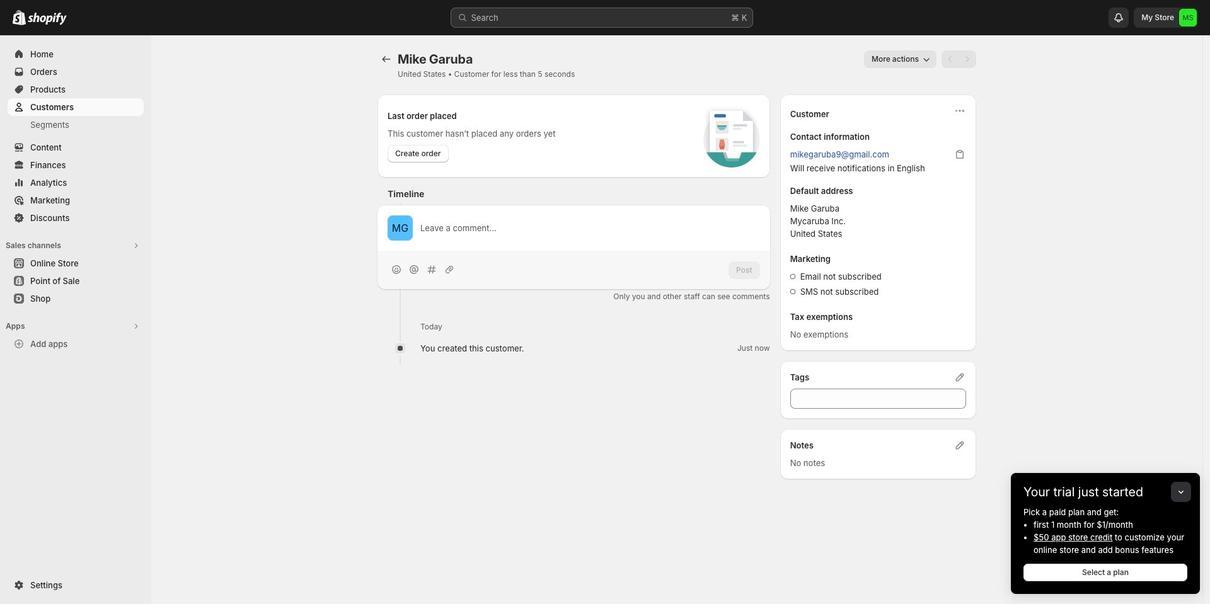 Task type: vqa. For each thing, say whether or not it's contained in the screenshot.
days
no



Task type: describe. For each thing, give the bounding box(es) containing it.
Leave a comment... text field
[[420, 222, 760, 234]]

avatar with initials m g image
[[388, 216, 413, 241]]

previous image
[[944, 53, 957, 66]]

shopify image
[[13, 10, 26, 25]]

my store image
[[1179, 9, 1197, 26]]



Task type: locate. For each thing, give the bounding box(es) containing it.
next image
[[961, 53, 974, 66]]

None text field
[[790, 389, 966, 409]]

shopify image
[[28, 13, 67, 25]]



